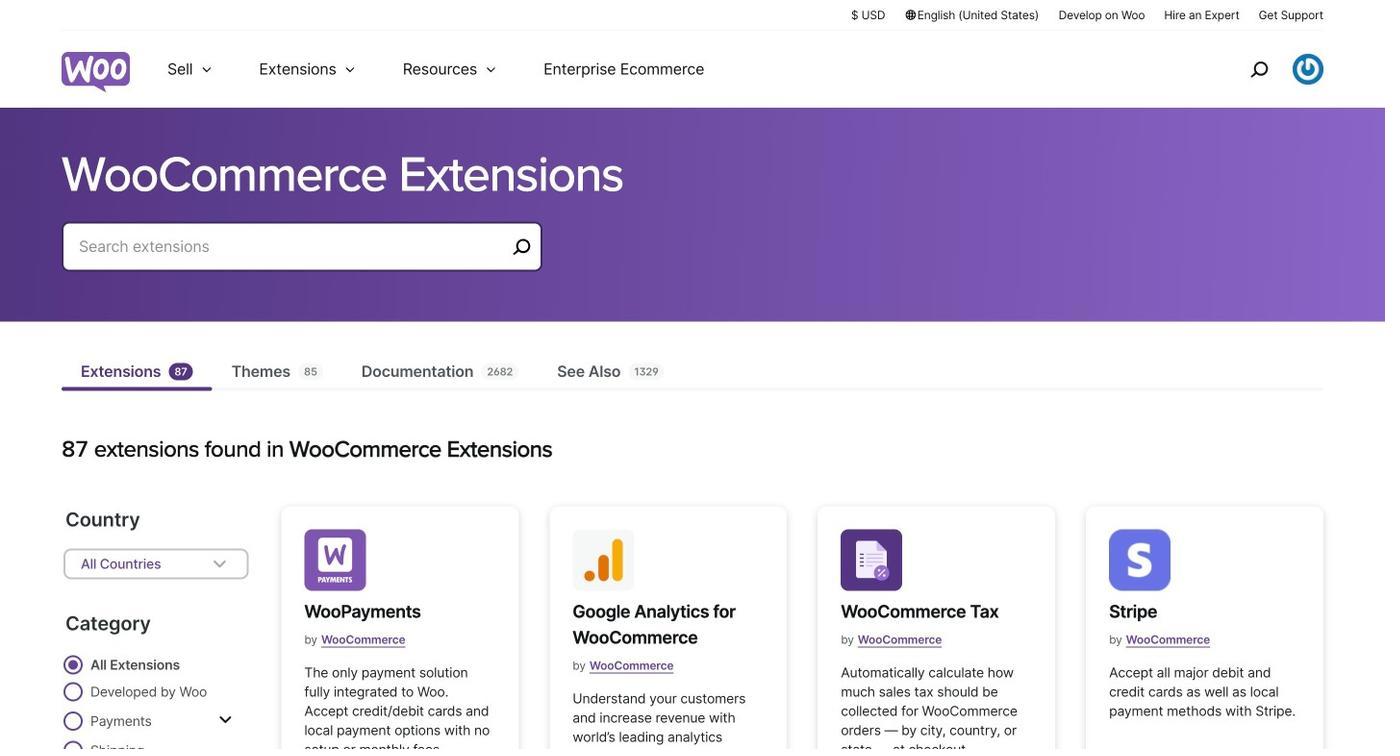 Task type: locate. For each thing, give the bounding box(es) containing it.
angle down image
[[208, 553, 231, 576]]

Filter countries field
[[63, 549, 249, 579]]

None search field
[[62, 222, 542, 295]]

open account menu image
[[1293, 54, 1324, 85]]



Task type: vqa. For each thing, say whether or not it's contained in the screenshot.
Gravatar image
no



Task type: describe. For each thing, give the bounding box(es) containing it.
search image
[[1244, 54, 1274, 85]]

service navigation menu element
[[1209, 38, 1324, 101]]

show subcategories image
[[219, 713, 232, 728]]

Search extensions search field
[[79, 233, 506, 260]]



